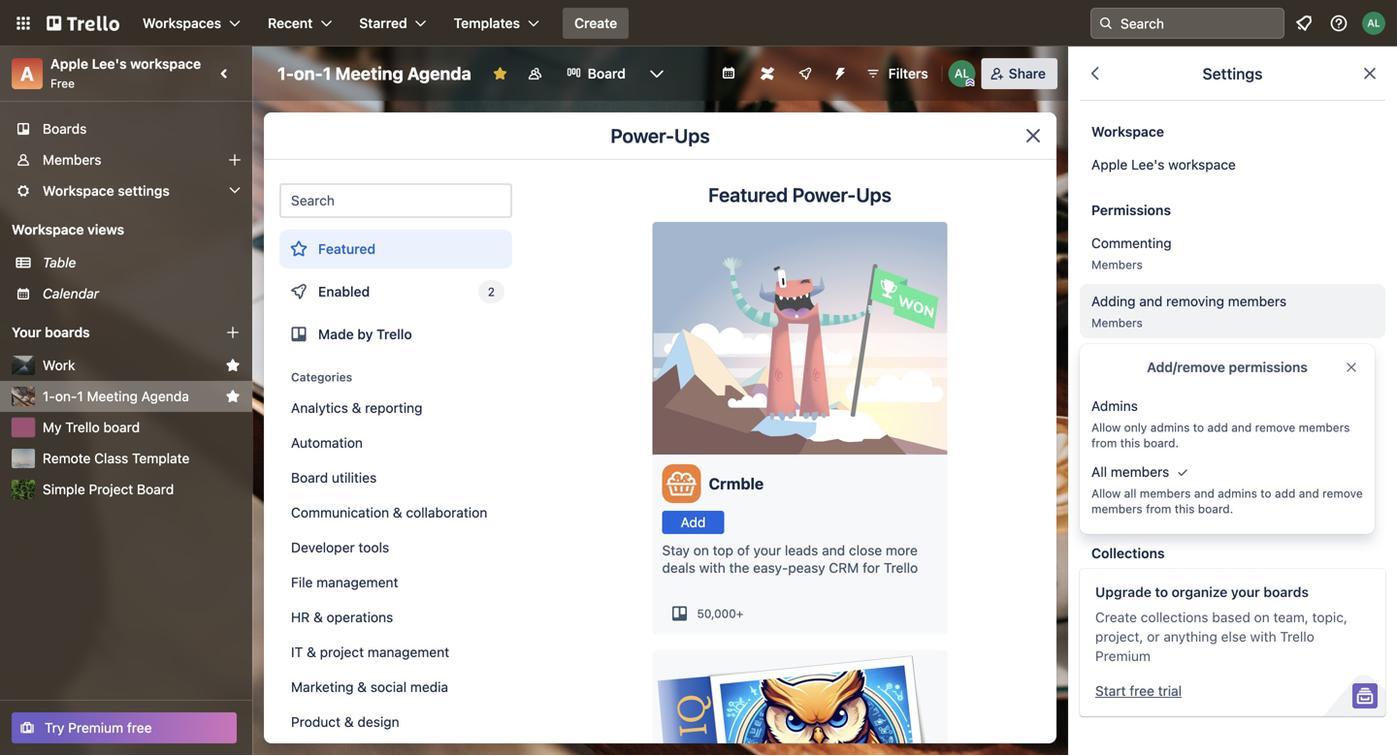 Task type: vqa. For each thing, say whether or not it's contained in the screenshot.
items
no



Task type: locate. For each thing, give the bounding box(es) containing it.
0 horizontal spatial boards
[[45, 325, 90, 341]]

apple lee (applelee29) image right open information menu image
[[1362, 12, 1386, 35]]

and right the 'adding'
[[1139, 294, 1163, 310]]

board down 'template'
[[137, 482, 174, 498]]

0 horizontal spatial apple lee's workspace link
[[50, 56, 201, 72]]

calendar power-up image
[[721, 65, 736, 81]]

2 vertical spatial on
[[1254, 610, 1270, 626]]

1-on-1 meeting agenda up board
[[43, 389, 189, 405]]

0 vertical spatial your
[[754, 543, 781, 559]]

card
[[1092, 465, 1122, 481]]

product & design
[[291, 715, 399, 731]]

1-on-1 meeting agenda inside 1-on-1 meeting agenda button
[[43, 389, 189, 405]]

only
[[1124, 421, 1147, 435]]

1 vertical spatial on-
[[55, 389, 77, 405]]

the inside stay on top of your leads and close more deals with the easy-peasy crm for trello
[[729, 560, 749, 576]]

and inside adding and removing members members
[[1139, 294, 1163, 310]]

0 horizontal spatial this
[[1120, 437, 1140, 450]]

on right colors
[[1294, 488, 1307, 502]]

from up all
[[1092, 437, 1117, 450]]

1 horizontal spatial apple
[[1092, 157, 1128, 173]]

this right the join
[[1322, 375, 1342, 388]]

colors
[[1257, 488, 1290, 502]]

workspace down 'workspaces'
[[130, 56, 201, 72]]

& left design
[[344, 715, 354, 731]]

workspace navigation collapse icon image
[[212, 60, 239, 87]]

1 vertical spatial premium
[[68, 720, 123, 736]]

join
[[1299, 375, 1318, 388]]

0 horizontal spatial featured
[[318, 241, 376, 257]]

2 allow from the top
[[1092, 487, 1121, 501]]

apple lee (applelee29) image right filters
[[949, 60, 976, 87]]

and inside stay on top of your leads and close more deals with the easy-peasy crm for trello
[[822, 543, 845, 559]]

free left trial
[[1130, 684, 1155, 700]]

1 horizontal spatial from
[[1146, 503, 1171, 516]]

members inside adding and removing members members
[[1092, 316, 1143, 330]]

workspace up apple lee's workspace
[[1092, 124, 1164, 140]]

the down top
[[729, 560, 749, 576]]

0 horizontal spatial 1-on-1 meeting agenda
[[43, 389, 189, 405]]

Search field
[[1114, 9, 1284, 38]]

power-
[[611, 124, 674, 147], [792, 183, 856, 206]]

0 vertical spatial 1-
[[278, 63, 294, 84]]

your up easy-
[[754, 543, 781, 559]]

1 horizontal spatial on-
[[294, 63, 323, 84]]

workspace up any
[[1092, 352, 1161, 368]]

share button
[[982, 58, 1058, 89]]

2 starred icon image from the top
[[225, 389, 241, 405]]

board
[[103, 420, 140, 436]]

remote
[[43, 451, 91, 467]]

remove inside admins allow only admins to add and remove members from this board.
[[1255, 421, 1296, 435]]

0 horizontal spatial apple
[[50, 56, 88, 72]]

enabled
[[1170, 465, 1220, 481]]

settings
[[118, 183, 170, 199]]

work
[[43, 358, 75, 374]]

members
[[43, 152, 101, 168], [1092, 258, 1143, 272], [1092, 316, 1143, 330]]

boards link
[[0, 114, 252, 145]]

covers
[[1092, 432, 1137, 448]]

collaboration
[[406, 505, 487, 521]]

1 vertical spatial 1-on-1 meeting agenda
[[43, 389, 189, 405]]

free right try
[[127, 720, 152, 736]]

1 horizontal spatial of
[[1361, 488, 1372, 502]]

1 vertical spatial on
[[694, 543, 709, 559]]

& inside communication & collaboration link
[[393, 505, 402, 521]]

stay
[[662, 543, 690, 559]]

social
[[370, 680, 407, 696]]

0 vertical spatial ups
[[674, 124, 710, 147]]

workspace for workspace
[[1092, 124, 1164, 140]]

on- down "recent" dropdown button
[[294, 63, 323, 84]]

& inside analytics & reporting link
[[352, 400, 361, 416]]

meeting down starred
[[335, 63, 403, 84]]

commenting members
[[1092, 235, 1172, 272]]

boards
[[43, 121, 87, 137]]

front
[[1331, 488, 1358, 502]]

admins
[[1092, 398, 1138, 414]]

1 horizontal spatial lee's
[[1131, 157, 1165, 173]]

on-
[[294, 63, 323, 84], [55, 389, 77, 405]]

admins
[[1150, 421, 1190, 435], [1218, 487, 1257, 501]]

1 horizontal spatial the
[[1310, 488, 1328, 502]]

the left front
[[1310, 488, 1328, 502]]

on- down work
[[55, 389, 77, 405]]

project
[[320, 645, 364, 661]]

0 horizontal spatial create
[[574, 15, 617, 31]]

1 down "recent" dropdown button
[[323, 63, 331, 84]]

apple lee's workspace link down settings
[[1080, 147, 1386, 182]]

editing
[[1165, 352, 1208, 368]]

0 horizontal spatial remove
[[1255, 421, 1296, 435]]

members up the 'image' at the bottom right of the page
[[1111, 464, 1169, 480]]

1 horizontal spatial meeting
[[335, 63, 403, 84]]

workspace for apple lee's workspace
[[1168, 157, 1236, 173]]

1- down recent
[[278, 63, 294, 84]]

and up 'crm'
[[822, 543, 845, 559]]

board for board utilities
[[291, 470, 328, 486]]

product & design link
[[279, 707, 512, 738]]

0 vertical spatial the
[[1310, 488, 1328, 502]]

Board name text field
[[268, 58, 481, 89]]

developer
[[291, 540, 355, 556]]

& left 'social'
[[357, 680, 367, 696]]

member
[[1180, 375, 1225, 388]]

1 vertical spatial the
[[729, 560, 749, 576]]

board. down attachments
[[1198, 503, 1233, 516]]

0 horizontal spatial admins
[[1150, 421, 1190, 435]]

board. inside admins allow only admins to add and remove members from this board.
[[1144, 437, 1179, 450]]

lee's down back to home image
[[92, 56, 127, 72]]

free
[[1130, 684, 1155, 700], [127, 720, 152, 736]]

try premium free
[[45, 720, 152, 736]]

0 horizontal spatial premium
[[68, 720, 123, 736]]

boards up team, on the bottom right
[[1264, 585, 1309, 601]]

of right top
[[737, 543, 750, 559]]

1 vertical spatial apple
[[1092, 157, 1128, 173]]

& right hr at bottom
[[313, 610, 323, 626]]

workspace up the permissions
[[1168, 157, 1236, 173]]

create up board link
[[574, 15, 617, 31]]

1-on-1 meeting agenda down starred
[[278, 63, 471, 84]]

1 horizontal spatial apple lee (applelee29) image
[[1362, 12, 1386, 35]]

collections
[[1141, 610, 1209, 626]]

0 vertical spatial apple lee's workspace link
[[50, 56, 201, 72]]

featured for featured power-ups
[[708, 183, 788, 206]]

members right removing
[[1228, 294, 1287, 310]]

0 vertical spatial to
[[1193, 421, 1204, 435]]

& inside marketing & social media link
[[357, 680, 367, 696]]

board for board
[[588, 65, 626, 82]]

1 horizontal spatial add
[[1275, 487, 1296, 501]]

1 horizontal spatial 1-on-1 meeting agenda
[[278, 63, 471, 84]]

starred icon image
[[225, 358, 241, 374], [225, 389, 241, 405]]

2 vertical spatial members
[[1092, 316, 1143, 330]]

1 horizontal spatial featured
[[708, 183, 788, 206]]

featured power-ups
[[708, 183, 892, 206]]

1 vertical spatial free
[[127, 720, 152, 736]]

on inside the upgrade to organize your boards create collections based on team, topic, project, or anything else with trello premium
[[1254, 610, 1270, 626]]

to right attachments
[[1261, 487, 1272, 501]]

admins down enabled
[[1218, 487, 1257, 501]]

0 vertical spatial free
[[1130, 684, 1155, 700]]

categories
[[291, 371, 352, 384]]

allow down admins at the right of page
[[1092, 421, 1121, 435]]

1 horizontal spatial remove
[[1323, 487, 1363, 501]]

on left top
[[694, 543, 709, 559]]

made by trello
[[318, 326, 412, 343]]

commenting
[[1092, 235, 1172, 251]]

1 horizontal spatial with
[[1250, 629, 1277, 645]]

board inside board link
[[588, 65, 626, 82]]

0 notifications image
[[1292, 12, 1316, 35]]

trello right by
[[377, 326, 412, 343]]

workspace down workspace editing at the right of the page
[[1116, 375, 1176, 388]]

1 horizontal spatial create
[[1095, 610, 1137, 626]]

else
[[1221, 629, 1247, 645]]

more
[[886, 543, 918, 559]]

0 horizontal spatial your
[[754, 543, 781, 559]]

1 vertical spatial with
[[1250, 629, 1277, 645]]

admins inside admins allow only admins to add and remove members from this board.
[[1150, 421, 1190, 435]]

admins allow only admins to add and remove members from this board.
[[1092, 398, 1350, 450]]

board down automation
[[291, 470, 328, 486]]

add down any workspace member can edit and join this board.
[[1207, 421, 1228, 435]]

trello inside stay on top of your leads and close more deals with the easy-peasy crm for trello
[[884, 560, 918, 576]]

1 vertical spatial apple lee (applelee29) image
[[949, 60, 976, 87]]

this down attachments
[[1175, 503, 1195, 516]]

and down enabled
[[1194, 487, 1215, 501]]

0 vertical spatial 1-on-1 meeting agenda
[[278, 63, 471, 84]]

meeting up board
[[87, 389, 138, 405]]

it & project management
[[291, 645, 449, 661]]

0 vertical spatial apple
[[50, 56, 88, 72]]

1 horizontal spatial 1-
[[278, 63, 294, 84]]

0 vertical spatial on
[[1294, 488, 1307, 502]]

& inside it & project management link
[[307, 645, 316, 661]]

1
[[323, 63, 331, 84], [77, 389, 83, 405]]

board. down the only
[[1144, 437, 1179, 450]]

with down top
[[699, 560, 726, 576]]

management down hr & operations link
[[368, 645, 449, 661]]

0 vertical spatial premium
[[1095, 649, 1151, 665]]

and left colors
[[1233, 488, 1253, 502]]

apple lee (applelee29) image
[[1362, 12, 1386, 35], [949, 60, 976, 87]]

0 horizontal spatial with
[[699, 560, 726, 576]]

0 vertical spatial allow
[[1092, 421, 1121, 435]]

0 vertical spatial of
[[1361, 488, 1372, 502]]

add inside admins allow only admins to add and remove members from this board.
[[1207, 421, 1228, 435]]

1 starred icon image from the top
[[225, 358, 241, 374]]

0 horizontal spatial board
[[137, 482, 174, 498]]

board. down any
[[1092, 390, 1127, 404]]

board. inside any workspace member can edit and join this board.
[[1092, 390, 1127, 404]]

this
[[1322, 375, 1342, 388], [1120, 437, 1140, 450], [1175, 503, 1195, 516]]

the
[[1310, 488, 1328, 502], [729, 560, 749, 576]]

0 horizontal spatial 1
[[77, 389, 83, 405]]

sm image
[[1173, 463, 1193, 482]]

workspaces button
[[131, 8, 252, 39]]

apple inside apple lee's workspace free
[[50, 56, 88, 72]]

0 horizontal spatial add
[[1207, 421, 1228, 435]]

add board image
[[225, 325, 241, 341]]

& for social
[[357, 680, 367, 696]]

create up project,
[[1095, 610, 1137, 626]]

leads
[[785, 543, 818, 559]]

0 vertical spatial starred icon image
[[225, 358, 241, 374]]

members down the join
[[1299, 421, 1350, 435]]

2 horizontal spatial this
[[1322, 375, 1342, 388]]

remove right colors
[[1323, 487, 1363, 501]]

on
[[1294, 488, 1307, 502], [694, 543, 709, 559], [1254, 610, 1270, 626]]

& inside hr & operations link
[[313, 610, 323, 626]]

easy-
[[753, 560, 788, 576]]

apple up free
[[50, 56, 88, 72]]

1 inside button
[[77, 389, 83, 405]]

1 horizontal spatial boards
[[1264, 585, 1309, 601]]

add/remove permissions
[[1147, 359, 1308, 375]]

permissions
[[1229, 359, 1308, 375]]

& for collaboration
[[393, 505, 402, 521]]

0 horizontal spatial free
[[127, 720, 152, 736]]

2 vertical spatial board.
[[1198, 503, 1233, 516]]

trello down team, on the bottom right
[[1280, 629, 1315, 645]]

1 horizontal spatial board.
[[1144, 437, 1179, 450]]

1 up "my trello board"
[[77, 389, 83, 405]]

2 horizontal spatial board
[[588, 65, 626, 82]]

1- up "my"
[[43, 389, 55, 405]]

0 vertical spatial 1
[[323, 63, 331, 84]]

0 vertical spatial management
[[317, 575, 398, 591]]

hr & operations link
[[279, 603, 512, 634]]

on- inside button
[[55, 389, 77, 405]]

cards.
[[1092, 504, 1125, 517]]

members down the 'adding'
[[1092, 316, 1143, 330]]

workspace
[[1092, 124, 1164, 140], [43, 183, 114, 199], [12, 222, 84, 238], [1092, 352, 1161, 368], [1116, 375, 1176, 388]]

boards
[[45, 325, 90, 341], [1264, 585, 1309, 601]]

members down the "boards"
[[43, 152, 101, 168]]

allow inside admins allow only admins to add and remove members from this board.
[[1092, 421, 1121, 435]]

management
[[317, 575, 398, 591], [368, 645, 449, 661]]

1 horizontal spatial ups
[[856, 183, 892, 206]]

permissions
[[1092, 202, 1171, 218]]

to up collections
[[1155, 585, 1168, 601]]

agenda left star or unstar board image
[[407, 63, 471, 84]]

1 vertical spatial 1-
[[43, 389, 55, 405]]

of right front
[[1361, 488, 1372, 502]]

0 vertical spatial lee's
[[92, 56, 127, 72]]

starred icon image for 1-on-1 meeting agenda
[[225, 389, 241, 405]]

from down the 'image' at the bottom right of the page
[[1146, 503, 1171, 516]]

your inside stay on top of your leads and close more deals with the easy-peasy crm for trello
[[754, 543, 781, 559]]

& right it
[[307, 645, 316, 661]]

free
[[50, 77, 75, 90]]

admins right the only
[[1150, 421, 1190, 435]]

1 vertical spatial add
[[1275, 487, 1296, 501]]

1 vertical spatial create
[[1095, 610, 1137, 626]]

0 horizontal spatial from
[[1092, 437, 1117, 450]]

board inside board utilities link
[[291, 470, 328, 486]]

utilities
[[332, 470, 377, 486]]

meeting inside 'board name' text field
[[335, 63, 403, 84]]

& down board utilities link
[[393, 505, 402, 521]]

& for design
[[344, 715, 354, 731]]

1 horizontal spatial apple lee's workspace link
[[1080, 147, 1386, 182]]

show
[[1092, 488, 1122, 502]]

workspace inside apple lee's workspace free
[[130, 56, 201, 72]]

1 vertical spatial remove
[[1323, 487, 1363, 501]]

add left front
[[1275, 487, 1296, 501]]

1 vertical spatial admins
[[1218, 487, 1257, 501]]

2 horizontal spatial board.
[[1198, 503, 1233, 516]]

1 allow from the top
[[1092, 421, 1121, 435]]

and inside card covers enabled show image attachments and colors on the front of cards.
[[1233, 488, 1253, 502]]

trello
[[377, 326, 412, 343], [65, 420, 100, 436], [884, 560, 918, 576], [1280, 629, 1315, 645]]

0 horizontal spatial on-
[[55, 389, 77, 405]]

trello down more
[[884, 560, 918, 576]]

can
[[1228, 375, 1248, 388]]

and down any workspace member can edit and join this board.
[[1232, 421, 1252, 435]]

apple for apple lee's workspace
[[1092, 157, 1128, 173]]

members inside adding and removing members members
[[1228, 294, 1287, 310]]

this member is an admin of this board. image
[[966, 79, 975, 87]]

workspace up table
[[12, 222, 84, 238]]

upgrade to organize your boards create collections based on team, topic, project, or anything else with trello premium
[[1095, 585, 1348, 665]]

analytics & reporting link
[[279, 393, 512, 424]]

lee's for apple lee's workspace free
[[92, 56, 127, 72]]

1 vertical spatial featured
[[318, 241, 376, 257]]

1 horizontal spatial your
[[1231, 585, 1260, 601]]

featured
[[708, 183, 788, 206], [318, 241, 376, 257]]

Search text field
[[279, 183, 512, 218]]

star or unstar board image
[[493, 66, 508, 82]]

remove down edit
[[1255, 421, 1296, 435]]

2 vertical spatial to
[[1155, 585, 1168, 601]]

starred button
[[348, 8, 438, 39]]

workspace up workspace views
[[43, 183, 114, 199]]

from
[[1092, 437, 1117, 450], [1146, 503, 1171, 516]]

your
[[754, 543, 781, 559], [1231, 585, 1260, 601]]

1 vertical spatial of
[[737, 543, 750, 559]]

0 vertical spatial on-
[[294, 63, 323, 84]]

analytics
[[291, 400, 348, 416]]

& right 'analytics'
[[352, 400, 361, 416]]

table link
[[43, 253, 241, 273]]

boards inside the upgrade to organize your boards create collections based on team, topic, project, or anything else with trello premium
[[1264, 585, 1309, 601]]

allow up cards.
[[1092, 487, 1121, 501]]

0 vertical spatial featured
[[708, 183, 788, 206]]

on for card covers enabled show image attachments and colors on the front of cards.
[[1294, 488, 1307, 502]]

this down the only
[[1120, 437, 1140, 450]]

board left customize views icon
[[588, 65, 626, 82]]

apple up the permissions
[[1092, 157, 1128, 173]]

apple lee's workspace link down back to home image
[[50, 56, 201, 72]]

& for reporting
[[352, 400, 361, 416]]

templates button
[[442, 8, 551, 39]]

of inside card covers enabled show image attachments and colors on the front of cards.
[[1361, 488, 1372, 502]]

to down any workspace member can edit and join this board.
[[1193, 421, 1204, 435]]

agenda up my trello board link
[[141, 389, 189, 405]]

on for upgrade to organize your boards create collections based on team, topic, project, or anything else with trello premium
[[1254, 610, 1270, 626]]

card covers enabled show image attachments and colors on the front of cards.
[[1092, 465, 1372, 517]]

management up "operations"
[[317, 575, 398, 591]]

on inside card covers enabled show image attachments and colors on the front of cards.
[[1294, 488, 1307, 502]]

0 vertical spatial agenda
[[407, 63, 471, 84]]

members down commenting
[[1092, 258, 1143, 272]]

trello inside the upgrade to organize your boards create collections based on team, topic, project, or anything else with trello premium
[[1280, 629, 1315, 645]]

topic,
[[1312, 610, 1348, 626]]

0 horizontal spatial lee's
[[92, 56, 127, 72]]

0 vertical spatial create
[[574, 15, 617, 31]]

edit
[[1251, 375, 1272, 388]]

premium right try
[[68, 720, 123, 736]]

1 vertical spatial agenda
[[141, 389, 189, 405]]

2 horizontal spatial on
[[1294, 488, 1307, 502]]

0 horizontal spatial agenda
[[141, 389, 189, 405]]

1 vertical spatial power-
[[792, 183, 856, 206]]

0 vertical spatial power-
[[611, 124, 674, 147]]

0 vertical spatial from
[[1092, 437, 1117, 450]]

try
[[45, 720, 64, 736]]

open information menu image
[[1329, 14, 1349, 33]]

0 horizontal spatial of
[[737, 543, 750, 559]]

with right else
[[1250, 629, 1277, 645]]

1 vertical spatial members
[[1092, 258, 1143, 272]]

members down show
[[1092, 503, 1143, 516]]

lee's
[[92, 56, 127, 72], [1131, 157, 1165, 173]]

free inside button
[[127, 720, 152, 736]]

create button
[[563, 8, 629, 39]]

& inside product & design link
[[344, 715, 354, 731]]

your up based
[[1231, 585, 1260, 601]]

board utilities
[[291, 470, 377, 486]]

members down the "sm" icon
[[1140, 487, 1191, 501]]

1 vertical spatial boards
[[1264, 585, 1309, 601]]

0 horizontal spatial workspace
[[130, 56, 201, 72]]

lee's up the permissions
[[1131, 157, 1165, 173]]

workspace inside 'workspace settings' popup button
[[43, 183, 114, 199]]

workspace for workspace settings
[[43, 183, 114, 199]]

communication
[[291, 505, 389, 521]]

media
[[410, 680, 448, 696]]

on left team, on the bottom right
[[1254, 610, 1270, 626]]

premium down project,
[[1095, 649, 1151, 665]]

from inside admins allow only admins to add and remove members from this board.
[[1092, 437, 1117, 450]]

and left the join
[[1275, 375, 1296, 388]]

1- inside 'board name' text field
[[278, 63, 294, 84]]

lee's inside apple lee's workspace link
[[1131, 157, 1165, 173]]

1-on-1 meeting agenda inside 'board name' text field
[[278, 63, 471, 84]]

all
[[1092, 464, 1107, 480]]

adding and removing members members
[[1092, 294, 1287, 330]]

workspace settings button
[[0, 176, 252, 207]]

boards up work
[[45, 325, 90, 341]]

2 horizontal spatial to
[[1261, 487, 1272, 501]]

workspace for workspace views
[[12, 222, 84, 238]]

1 vertical spatial board.
[[1144, 437, 1179, 450]]

of
[[1361, 488, 1372, 502], [737, 543, 750, 559]]

lee's inside apple lee's workspace free
[[92, 56, 127, 72]]

1 vertical spatial starred icon image
[[225, 389, 241, 405]]

2
[[488, 285, 495, 299]]



Task type: describe. For each thing, give the bounding box(es) containing it.
workspace inside any workspace member can edit and join this board.
[[1116, 375, 1176, 388]]

all
[[1124, 487, 1137, 501]]

on- inside 'board name' text field
[[294, 63, 323, 84]]

apple lee's workspace free
[[50, 56, 201, 90]]

1 vertical spatial management
[[368, 645, 449, 661]]

0 horizontal spatial ups
[[674, 124, 710, 147]]

workspace for workspace editing
[[1092, 352, 1161, 368]]

free inside "button"
[[1130, 684, 1155, 700]]

reporting
[[365, 400, 423, 416]]

automation image
[[825, 58, 852, 85]]

developer tools link
[[279, 533, 512, 564]]

made by trello link
[[279, 315, 512, 354]]

apple lee's workspace
[[1092, 157, 1236, 173]]

attachments
[[1161, 488, 1230, 502]]

of inside stay on top of your leads and close more deals with the easy-peasy crm for trello
[[737, 543, 750, 559]]

primary element
[[0, 0, 1397, 47]]

communication & collaboration
[[291, 505, 487, 521]]

allow inside allow all members and admins to add and remove members from this board.
[[1092, 487, 1121, 501]]

back to home image
[[47, 8, 119, 39]]

with inside the upgrade to organize your boards create collections based on team, topic, project, or anything else with trello premium
[[1250, 629, 1277, 645]]

this inside any workspace member can edit and join this board.
[[1322, 375, 1342, 388]]

trello right "my"
[[65, 420, 100, 436]]

0 horizontal spatial apple lee (applelee29) image
[[949, 60, 976, 87]]

starred icon image for work
[[225, 358, 241, 374]]

deals
[[662, 560, 696, 576]]

any
[[1092, 375, 1112, 388]]

from inside allow all members and admins to add and remove members from this board.
[[1146, 503, 1171, 516]]

close
[[849, 543, 882, 559]]

calendar link
[[43, 284, 241, 304]]

developer tools
[[291, 540, 389, 556]]

recent button
[[256, 8, 344, 39]]

anything
[[1164, 629, 1217, 645]]

try premium free button
[[12, 713, 237, 744]]

1 horizontal spatial power-
[[792, 183, 856, 206]]

project
[[89, 482, 133, 498]]

simple project board
[[43, 482, 174, 498]]

collections
[[1092, 546, 1165, 562]]

filters button
[[859, 58, 934, 89]]

adding
[[1092, 294, 1136, 310]]

marketing
[[291, 680, 354, 696]]

template
[[132, 451, 190, 467]]

remote class template
[[43, 451, 190, 467]]

management inside 'link'
[[317, 575, 398, 591]]

the inside card covers enabled show image attachments and colors on the front of cards.
[[1310, 488, 1328, 502]]

0 horizontal spatial power-
[[611, 124, 674, 147]]

your inside the upgrade to organize your boards create collections based on team, topic, project, or anything else with trello premium
[[1231, 585, 1260, 601]]

workspace for apple lee's workspace free
[[130, 56, 201, 72]]

all members
[[1092, 464, 1173, 480]]

made
[[318, 326, 354, 343]]

your boards with 5 items element
[[12, 321, 196, 344]]

members link
[[0, 145, 252, 176]]

analytics & reporting
[[291, 400, 423, 416]]

featured for featured
[[318, 241, 376, 257]]

upgrade
[[1095, 585, 1152, 601]]

workspace views
[[12, 222, 124, 238]]

create inside the upgrade to organize your boards create collections based on team, topic, project, or anything else with trello premium
[[1095, 610, 1137, 626]]

power-ups
[[611, 124, 710, 147]]

1 vertical spatial apple lee's workspace link
[[1080, 147, 1386, 182]]

premium inside the upgrade to organize your boards create collections based on team, topic, project, or anything else with trello premium
[[1095, 649, 1151, 665]]

file management
[[291, 575, 398, 591]]

workspace visible image
[[528, 66, 543, 82]]

1 inside 'board name' text field
[[323, 63, 331, 84]]

add/remove
[[1147, 359, 1225, 375]]

confluence icon image
[[760, 67, 774, 81]]

design
[[357, 715, 399, 731]]

starred
[[359, 15, 407, 31]]

image
[[1125, 488, 1158, 502]]

views
[[87, 222, 124, 238]]

workspaces
[[143, 15, 221, 31]]

workspace settings
[[43, 183, 170, 199]]

remove inside allow all members and admins to add and remove members from this board.
[[1323, 487, 1363, 501]]

apple for apple lee's workspace free
[[50, 56, 88, 72]]

members inside commenting members
[[1092, 258, 1143, 272]]

this inside allow all members and admins to add and remove members from this board.
[[1175, 503, 1195, 516]]

create inside button
[[574, 15, 617, 31]]

it & project management link
[[279, 637, 512, 669]]

remote class template link
[[43, 449, 241, 469]]

lee's for apple lee's workspace
[[1131, 157, 1165, 173]]

+
[[736, 607, 744, 621]]

meeting inside button
[[87, 389, 138, 405]]

a
[[20, 62, 34, 85]]

with inside stay on top of your leads and close more deals with the easy-peasy crm for trello
[[699, 560, 726, 576]]

0 vertical spatial members
[[43, 152, 101, 168]]

covers
[[1125, 465, 1167, 481]]

to inside allow all members and admins to add and remove members from this board.
[[1261, 487, 1272, 501]]

and left front
[[1299, 487, 1319, 501]]

organize
[[1172, 585, 1228, 601]]

file management link
[[279, 568, 512, 599]]

any workspace member can edit and join this board.
[[1092, 375, 1342, 404]]

by
[[357, 326, 373, 343]]

communication & collaboration link
[[279, 498, 512, 529]]

peasy
[[788, 560, 825, 576]]

your boards
[[12, 325, 90, 341]]

board. inside allow all members and admins to add and remove members from this board.
[[1198, 503, 1233, 516]]

& for project
[[307, 645, 316, 661]]

50,000 +
[[697, 607, 744, 621]]

tools
[[358, 540, 389, 556]]

to inside admins allow only admins to add and remove members from this board.
[[1193, 421, 1204, 435]]

automation
[[291, 435, 363, 451]]

work button
[[43, 356, 217, 375]]

members inside admins allow only admins to add and remove members from this board.
[[1299, 421, 1350, 435]]

premium inside the try premium free button
[[68, 720, 123, 736]]

this inside admins allow only admins to add and remove members from this board.
[[1120, 437, 1140, 450]]

board link
[[555, 58, 637, 89]]

class
[[94, 451, 128, 467]]

on inside stay on top of your leads and close more deals with the easy-peasy crm for trello
[[694, 543, 709, 559]]

agenda inside button
[[141, 389, 189, 405]]

& for operations
[[313, 610, 323, 626]]

power ups image
[[797, 66, 813, 82]]

add inside allow all members and admins to add and remove members from this board.
[[1275, 487, 1296, 501]]

removing
[[1166, 294, 1224, 310]]

and inside any workspace member can edit and join this board.
[[1275, 375, 1296, 388]]

customize views image
[[647, 64, 666, 83]]

templates
[[454, 15, 520, 31]]

table
[[43, 255, 76, 271]]

calendar
[[43, 286, 99, 302]]

simple
[[43, 482, 85, 498]]

admins inside allow all members and admins to add and remove members from this board.
[[1218, 487, 1257, 501]]

settings
[[1203, 65, 1263, 83]]

start free trial
[[1095, 684, 1182, 700]]

your
[[12, 325, 41, 341]]

a link
[[12, 58, 43, 89]]

allow all members and admins to add and remove members from this board.
[[1092, 487, 1363, 516]]

and inside admins allow only admins to add and remove members from this board.
[[1232, 421, 1252, 435]]

1- inside button
[[43, 389, 55, 405]]

start free trial button
[[1095, 682, 1182, 702]]

to inside the upgrade to organize your boards create collections based on team, topic, project, or anything else with trello premium
[[1155, 585, 1168, 601]]

add button
[[662, 511, 724, 535]]

agenda inside 'board name' text field
[[407, 63, 471, 84]]

product
[[291, 715, 341, 731]]

hr & operations
[[291, 610, 393, 626]]

0 vertical spatial apple lee (applelee29) image
[[1362, 12, 1386, 35]]

marketing & social media
[[291, 680, 448, 696]]

board inside simple project board link
[[137, 482, 174, 498]]

my trello board link
[[43, 418, 241, 438]]

search image
[[1098, 16, 1114, 31]]



